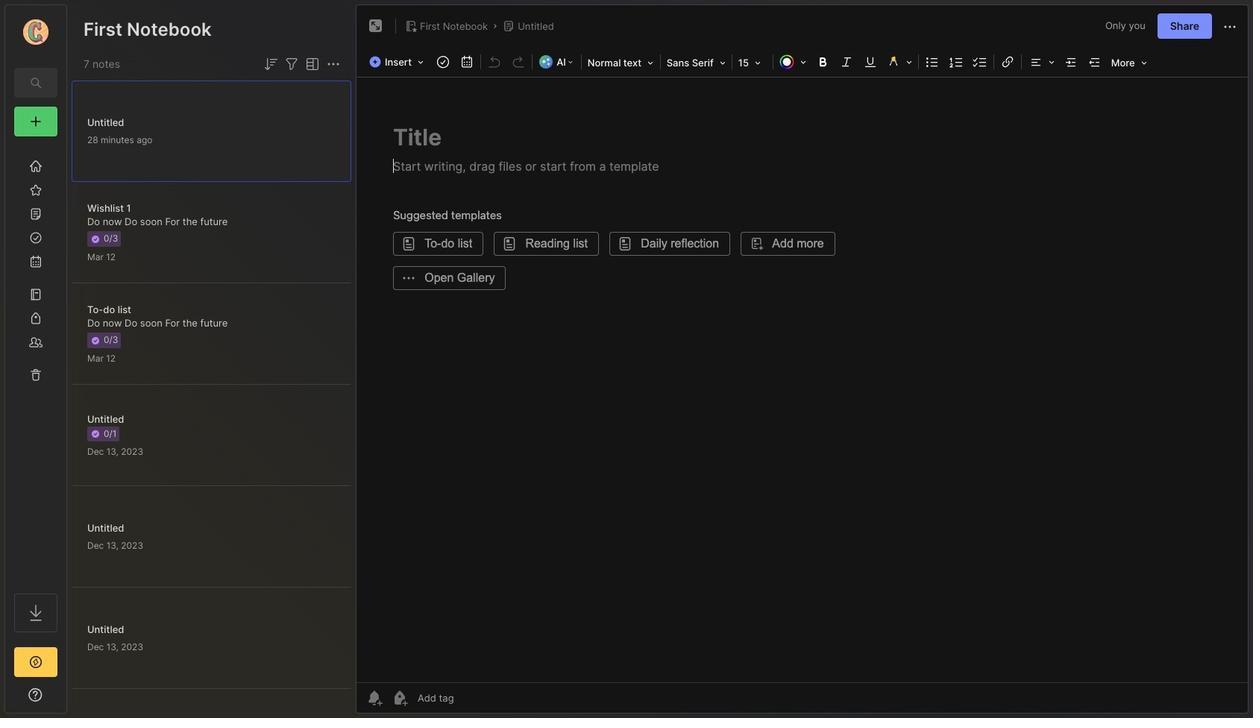 Task type: vqa. For each thing, say whether or not it's contained in the screenshot.
tree
yes



Task type: describe. For each thing, give the bounding box(es) containing it.
upgrade image
[[27, 654, 45, 672]]

Add tag field
[[416, 692, 529, 705]]

add filters image
[[283, 55, 301, 73]]

tree inside main element
[[5, 146, 66, 581]]

More field
[[1107, 52, 1152, 73]]

calendar event image
[[457, 51, 478, 72]]

italic image
[[836, 51, 857, 72]]

checklist image
[[970, 51, 991, 72]]

click to expand image
[[65, 691, 76, 709]]

expand note image
[[367, 17, 385, 35]]

add tag image
[[391, 690, 409, 708]]

0 horizontal spatial more actions field
[[325, 55, 343, 73]]

Alignment field
[[1024, 51, 1060, 72]]

numbered list image
[[946, 51, 967, 72]]

Add filters field
[[283, 55, 301, 73]]

View options field
[[301, 55, 322, 73]]

1 horizontal spatial more actions field
[[1222, 17, 1240, 36]]

Insert field
[[366, 51, 431, 72]]

account image
[[23, 19, 49, 45]]

task image
[[433, 51, 454, 72]]

underline image
[[860, 51, 881, 72]]

edit search image
[[27, 74, 45, 92]]



Task type: locate. For each thing, give the bounding box(es) containing it.
0 horizontal spatial more actions image
[[325, 55, 343, 73]]

more actions image
[[1222, 18, 1240, 36], [325, 55, 343, 73]]

bulleted list image
[[922, 51, 943, 72]]

bold image
[[813, 51, 833, 72]]

Font color field
[[775, 51, 811, 72]]

1 vertical spatial more actions field
[[325, 55, 343, 73]]

1 vertical spatial more actions image
[[325, 55, 343, 73]]

Font size field
[[734, 52, 771, 73]]

0 vertical spatial more actions field
[[1222, 17, 1240, 36]]

Highlight field
[[883, 51, 917, 72]]

1 horizontal spatial more actions image
[[1222, 18, 1240, 36]]

main element
[[0, 0, 72, 719]]

Sort options field
[[262, 55, 280, 73]]

outdent image
[[1085, 51, 1106, 72]]

insert link image
[[998, 51, 1019, 72]]

Heading level field
[[583, 52, 659, 73]]

WHAT'S NEW field
[[5, 684, 66, 708]]

0 vertical spatial more actions image
[[1222, 18, 1240, 36]]

add a reminder image
[[366, 690, 384, 708]]

Font family field
[[663, 52, 730, 73]]

More actions field
[[1222, 17, 1240, 36], [325, 55, 343, 73]]

note window element
[[356, 4, 1249, 718]]

Account field
[[5, 17, 66, 47]]

home image
[[28, 159, 43, 174]]

tree
[[5, 146, 66, 581]]

Note Editor text field
[[357, 77, 1249, 683]]

indent image
[[1061, 51, 1082, 72]]



